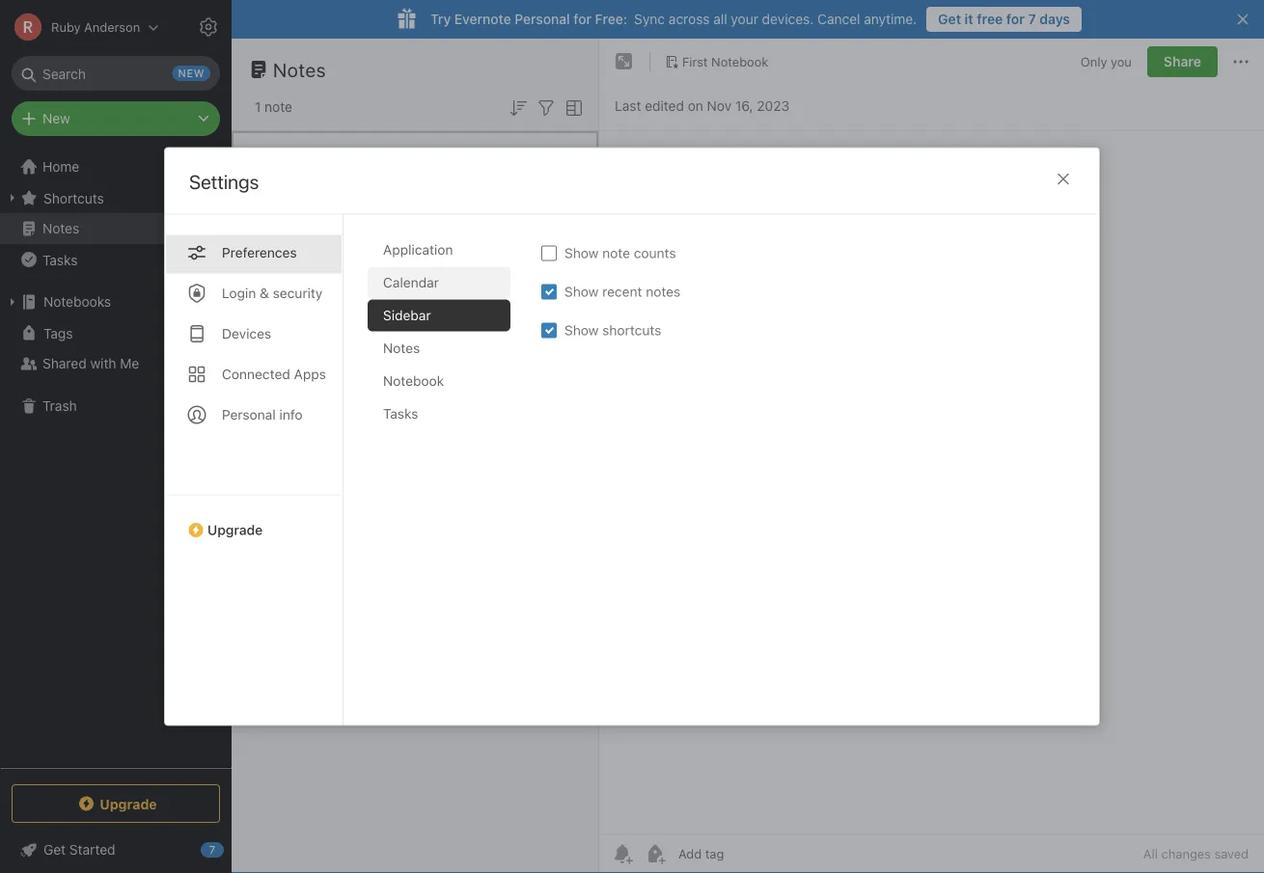 Task type: vqa. For each thing, say whether or not it's contained in the screenshot.
second SYNC ACROSS DEVICES from left
no



Task type: describe. For each thing, give the bounding box(es) containing it.
sidebar tab
[[368, 300, 511, 332]]

list
[[312, 149, 335, 165]]

connected
[[222, 366, 290, 382]]

note for show
[[603, 245, 630, 261]]

2023
[[757, 98, 790, 114]]

tags
[[43, 325, 73, 341]]

share
[[1164, 54, 1202, 70]]

devices
[[222, 326, 271, 342]]

application
[[383, 242, 453, 258]]

home
[[42, 159, 79, 175]]

login & security
[[222, 285, 323, 301]]

sidebar
[[383, 307, 431, 323]]

notes tab
[[368, 333, 511, 364]]

tree containing home
[[0, 152, 232, 767]]

shared
[[42, 356, 87, 372]]

evernote
[[455, 11, 511, 27]]

1 horizontal spatial personal
[[515, 11, 570, 27]]

days
[[1040, 11, 1071, 27]]

milk eggs sugar cheese
[[257, 169, 408, 185]]

with
[[90, 356, 116, 372]]

show for show recent notes
[[565, 284, 599, 300]]

calendar
[[383, 275, 439, 291]]

upgrade for bottom upgrade popup button
[[100, 796, 157, 812]]

show shortcuts
[[565, 322, 662, 338]]

milk
[[257, 169, 282, 185]]

notes inside notes 'tab'
[[383, 340, 420, 356]]

only you
[[1081, 54, 1132, 69]]

Note Editor text field
[[599, 131, 1265, 834]]

close image
[[1052, 167, 1075, 191]]

cancel
[[818, 11, 861, 27]]

upgrade for the top upgrade popup button
[[208, 522, 263, 538]]

info
[[279, 407, 303, 423]]

show for show note counts
[[565, 245, 599, 261]]

7
[[1029, 11, 1036, 27]]

1 vertical spatial upgrade button
[[12, 785, 220, 823]]

get it free for 7 days
[[938, 11, 1071, 27]]

shortcuts
[[603, 322, 662, 338]]

personal inside tab list
[[222, 407, 276, 423]]

on
[[688, 98, 704, 114]]

cheese
[[361, 169, 408, 185]]

try
[[431, 11, 451, 27]]

Show note counts checkbox
[[542, 246, 557, 261]]

notebook inside tab
[[383, 373, 444, 389]]

notebook inside button
[[712, 54, 769, 69]]

first
[[683, 54, 708, 69]]

application tab
[[368, 234, 511, 266]]

me
[[120, 356, 139, 372]]

note window element
[[599, 39, 1265, 874]]

notes link
[[0, 213, 231, 244]]

add a reminder image
[[611, 843, 634, 866]]

sync
[[634, 11, 665, 27]]

tab list for calendar
[[165, 215, 344, 725]]

all
[[714, 11, 728, 27]]

settings image
[[197, 15, 220, 39]]

trash link
[[0, 391, 231, 422]]

tags button
[[0, 318, 231, 348]]

shortcuts
[[43, 190, 104, 206]]

first notebook button
[[658, 48, 775, 75]]

expand notebooks image
[[5, 294, 20, 310]]

shared with me
[[42, 356, 139, 372]]

a few minutes ago
[[257, 210, 356, 223]]

tasks button
[[0, 244, 231, 275]]

for for 7
[[1007, 11, 1025, 27]]

connected apps
[[222, 366, 326, 382]]

all
[[1144, 847, 1158, 862]]

0 vertical spatial upgrade button
[[165, 495, 343, 546]]

grocery
[[257, 149, 308, 165]]

note for 1
[[265, 99, 292, 115]]

show note counts
[[565, 245, 676, 261]]

ago
[[336, 210, 356, 223]]

new button
[[12, 101, 220, 136]]

try evernote personal for free: sync across all your devices. cancel anytime.
[[431, 11, 917, 27]]

tab list for show note counts
[[368, 234, 526, 725]]



Task type: locate. For each thing, give the bounding box(es) containing it.
&
[[260, 285, 269, 301]]

2 for from the left
[[1007, 11, 1025, 27]]

login
[[222, 285, 256, 301]]

0 vertical spatial show
[[565, 245, 599, 261]]

devices.
[[762, 11, 814, 27]]

notebook
[[712, 54, 769, 69], [383, 373, 444, 389]]

notebook down notes 'tab' on the left top of page
[[383, 373, 444, 389]]

Search text field
[[25, 56, 207, 91]]

add tag image
[[644, 843, 667, 866]]

0 vertical spatial note
[[265, 99, 292, 115]]

share button
[[1148, 46, 1218, 77]]

0 horizontal spatial for
[[574, 11, 592, 27]]

only
[[1081, 54, 1108, 69]]

last
[[615, 98, 641, 114]]

0 horizontal spatial note
[[265, 99, 292, 115]]

settings
[[189, 170, 259, 193]]

2 vertical spatial notes
[[383, 340, 420, 356]]

first notebook
[[683, 54, 769, 69]]

for
[[574, 11, 592, 27], [1007, 11, 1025, 27]]

notes
[[273, 58, 326, 81], [42, 221, 79, 237], [383, 340, 420, 356]]

personal
[[515, 11, 570, 27], [222, 407, 276, 423]]

1 horizontal spatial notebook
[[712, 54, 769, 69]]

last edited on nov 16, 2023
[[615, 98, 790, 114]]

tab list
[[165, 215, 344, 725], [368, 234, 526, 725]]

1 horizontal spatial notes
[[273, 58, 326, 81]]

1
[[255, 99, 261, 115]]

minutes
[[289, 210, 332, 223]]

notes
[[646, 284, 681, 300]]

notebooks
[[43, 294, 111, 310]]

2 show from the top
[[565, 284, 599, 300]]

tab list containing preferences
[[165, 215, 344, 725]]

notebooks link
[[0, 287, 231, 318]]

upgrade inside tab list
[[208, 522, 263, 538]]

all changes saved
[[1144, 847, 1249, 862]]

personal info
[[222, 407, 303, 423]]

0 horizontal spatial upgrade
[[100, 796, 157, 812]]

saved
[[1215, 847, 1249, 862]]

1 show from the top
[[565, 245, 599, 261]]

1 note
[[255, 99, 292, 115]]

show right the show shortcuts option
[[565, 322, 599, 338]]

0 vertical spatial notebook
[[712, 54, 769, 69]]

1 vertical spatial note
[[603, 245, 630, 261]]

1 horizontal spatial tasks
[[383, 406, 418, 422]]

notes up 1 note
[[273, 58, 326, 81]]

0 horizontal spatial notebook
[[383, 373, 444, 389]]

anytime.
[[864, 11, 917, 27]]

1 horizontal spatial for
[[1007, 11, 1025, 27]]

nov
[[707, 98, 732, 114]]

show
[[565, 245, 599, 261], [565, 284, 599, 300], [565, 322, 599, 338]]

Show shortcuts checkbox
[[542, 323, 557, 338]]

0 vertical spatial personal
[[515, 11, 570, 27]]

1 vertical spatial personal
[[222, 407, 276, 423]]

tasks inside tab
[[383, 406, 418, 422]]

across
[[669, 11, 710, 27]]

calendar tab
[[368, 267, 511, 299]]

apps
[[294, 366, 326, 382]]

Show recent notes checkbox
[[542, 284, 557, 300]]

you
[[1111, 54, 1132, 69]]

eggs
[[286, 169, 317, 185]]

personal down connected
[[222, 407, 276, 423]]

home link
[[0, 152, 232, 182]]

note list element
[[232, 39, 599, 874]]

for for free:
[[574, 11, 592, 27]]

1 for from the left
[[574, 11, 592, 27]]

tasks tab
[[368, 398, 511, 430]]

security
[[273, 285, 323, 301]]

note
[[265, 99, 292, 115], [603, 245, 630, 261]]

new
[[42, 111, 70, 126]]

trash
[[42, 398, 77, 414]]

free
[[977, 11, 1003, 27]]

1 vertical spatial upgrade
[[100, 796, 157, 812]]

changes
[[1162, 847, 1211, 862]]

1 horizontal spatial tab list
[[368, 234, 526, 725]]

3 show from the top
[[565, 322, 599, 338]]

few
[[266, 210, 286, 223]]

your
[[731, 11, 759, 27]]

1 horizontal spatial upgrade
[[208, 522, 263, 538]]

grocery list
[[257, 149, 335, 165]]

0 vertical spatial tasks
[[42, 252, 78, 268]]

free:
[[595, 11, 628, 27]]

notebook down your at top right
[[712, 54, 769, 69]]

1 vertical spatial tasks
[[383, 406, 418, 422]]

shared with me link
[[0, 348, 231, 379]]

show right show recent notes option
[[565, 284, 599, 300]]

counts
[[634, 245, 676, 261]]

get it free for 7 days button
[[927, 7, 1082, 32]]

0 horizontal spatial notes
[[42, 221, 79, 237]]

notebook tab
[[368, 365, 511, 397]]

tasks
[[42, 252, 78, 268], [383, 406, 418, 422]]

0 horizontal spatial tab list
[[165, 215, 344, 725]]

1 vertical spatial show
[[565, 284, 599, 300]]

for left free:
[[574, 11, 592, 27]]

tasks up notebooks
[[42, 252, 78, 268]]

tasks down notebook tab
[[383, 406, 418, 422]]

for inside "button"
[[1007, 11, 1025, 27]]

0 vertical spatial notes
[[273, 58, 326, 81]]

show recent notes
[[565, 284, 681, 300]]

note right 1 on the top of the page
[[265, 99, 292, 115]]

0 horizontal spatial personal
[[222, 407, 276, 423]]

tree
[[0, 152, 232, 767]]

for left 7
[[1007, 11, 1025, 27]]

expand note image
[[613, 50, 636, 73]]

16,
[[736, 98, 754, 114]]

show for show shortcuts
[[565, 322, 599, 338]]

notes down the shortcuts
[[42, 221, 79, 237]]

note left counts
[[603, 245, 630, 261]]

notes down sidebar
[[383, 340, 420, 356]]

a
[[257, 210, 263, 223]]

2 vertical spatial show
[[565, 322, 599, 338]]

upgrade
[[208, 522, 263, 538], [100, 796, 157, 812]]

notes inside notes link
[[42, 221, 79, 237]]

notes inside "note list" element
[[273, 58, 326, 81]]

personal right evernote
[[515, 11, 570, 27]]

2 horizontal spatial notes
[[383, 340, 420, 356]]

it
[[965, 11, 974, 27]]

recent
[[603, 284, 642, 300]]

1 vertical spatial notes
[[42, 221, 79, 237]]

0 vertical spatial upgrade
[[208, 522, 263, 538]]

show right show note counts option at the top left of the page
[[565, 245, 599, 261]]

None search field
[[25, 56, 207, 91]]

get
[[938, 11, 962, 27]]

tasks inside button
[[42, 252, 78, 268]]

0 horizontal spatial tasks
[[42, 252, 78, 268]]

1 vertical spatial notebook
[[383, 373, 444, 389]]

preferences
[[222, 245, 297, 261]]

edited
[[645, 98, 684, 114]]

1 horizontal spatial note
[[603, 245, 630, 261]]

sugar
[[320, 169, 357, 185]]

tab list containing application
[[368, 234, 526, 725]]

upgrade button
[[165, 495, 343, 546], [12, 785, 220, 823]]

shortcuts button
[[0, 182, 231, 213]]



